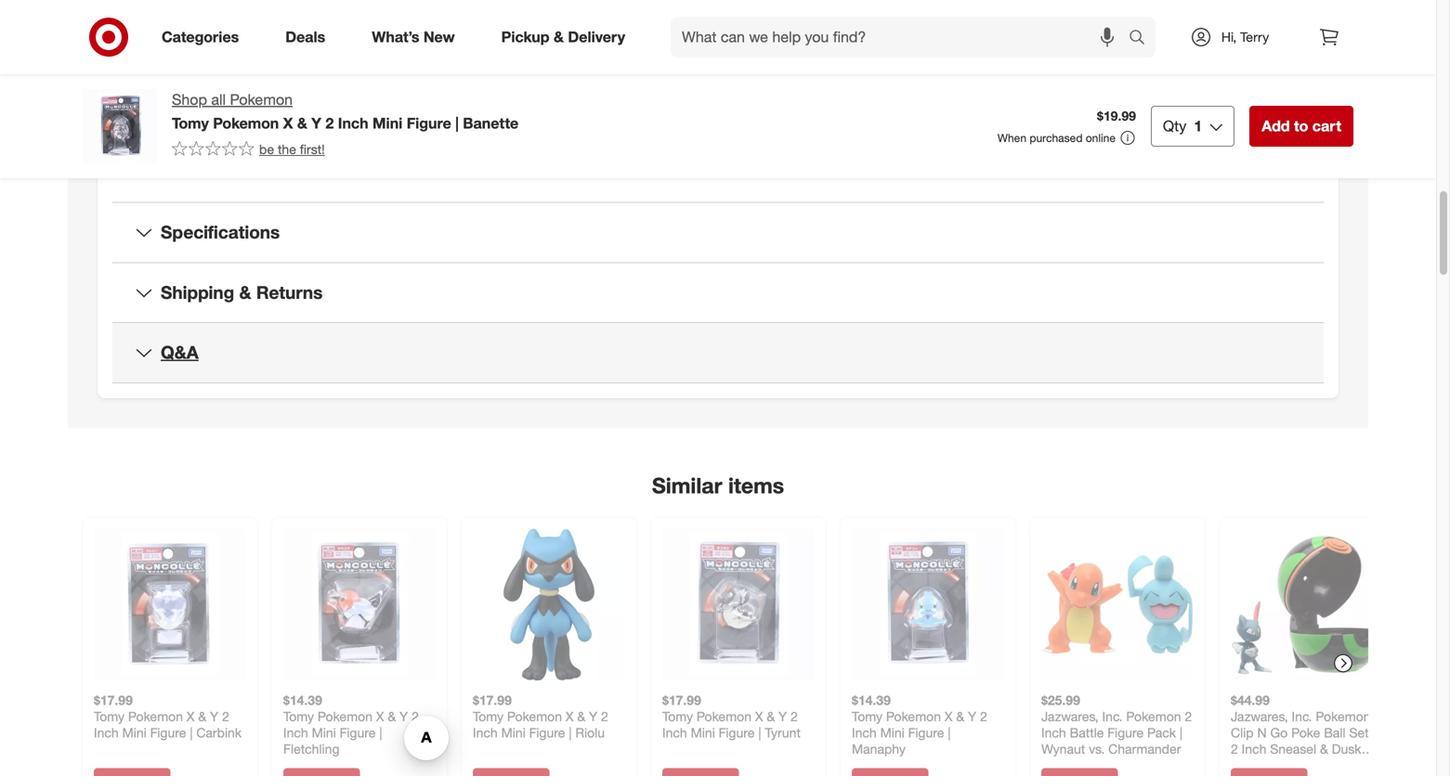 Task type: locate. For each thing, give the bounding box(es) containing it.
| right fletchling
[[379, 725, 382, 741]]

first!
[[300, 141, 325, 157]]

hands,
[[750, 103, 788, 119]]

banette inside description banette is a dark gray, doll-like pokemon that is possessed by pure hatred. it has three short spikes on its head and a long zigzagging ribbon trailing off the back of its head. a zipper acts as its mouth, and it has purplish-pink eyes with slit pupils. its long, flat arms have three-fingered hands, while its legs are short and stubby. it has a yellow, brush-like tail.
[[750, 47, 795, 63]]

mini inside the $17.99 tomy pokemon  x & y 2 inch mini figure | riolu
[[501, 725, 526, 741]]

it
[[1187, 47, 1195, 63], [996, 103, 1004, 119]]

inc. inside the $25.99 jazwares, inc. pokemon 2 inch battle figure pack | wynaut vs. charmander
[[1102, 709, 1123, 725]]

to right the figure
[[381, 125, 392, 141]]

arms
[[1141, 84, 1170, 100]]

0 vertical spatial banette
[[750, 47, 795, 63]]

banette down inches
[[463, 114, 519, 132]]

& inside $14.39 tomy pokemon  x & y 2 inch mini figure | manaphy
[[956, 709, 964, 725]]

0 horizontal spatial jazwares,
[[1041, 709, 1099, 725]]

$17.99 inside $17.99 tomy pokemon  x & y 2 inch mini figure | tyrunt
[[662, 693, 701, 709]]

pokemon up zigzagging at the top of page
[[931, 47, 986, 63]]

figure inside shop all pokemon tomy pokemon  x & y 2 inch mini figure | banette
[[407, 114, 451, 132]]

mini for $17.99 tomy pokemon  x & y 2 inch mini figure | riolu
[[501, 725, 526, 741]]

inc. up vs.
[[1102, 709, 1123, 725]]

0 horizontal spatial like
[[908, 47, 927, 63]]

0 horizontal spatial a
[[812, 47, 819, 63]]

| left 'tyrunt' at the right of page
[[758, 725, 761, 741]]

sneasel
[[1270, 741, 1316, 758]]

pokemon left carbink
[[128, 709, 183, 725]]

| inside the $17.99 tomy pokemon  x & y 2 inch mini figure | riolu
[[569, 725, 572, 741]]

0 vertical spatial like
[[908, 47, 927, 63]]

1 vertical spatial it
[[996, 103, 1004, 119]]

1 $14.39 from the left
[[283, 693, 322, 709]]

your
[[179, 99, 205, 115], [396, 125, 421, 141], [193, 144, 218, 160]]

1 horizontal spatial is
[[1016, 47, 1025, 63]]

y inside $17.99 tomy pokemon  x & y 2 inch mini figure | carbink
[[210, 709, 218, 725]]

q&a
[[161, 342, 199, 363]]

is up on
[[799, 47, 808, 63]]

$17.99 for tomy pokemon  x & y 2 inch mini figure | carbink
[[94, 693, 133, 709]]

is right that
[[1016, 47, 1025, 63]]

inc. inside $44.99 jazwares, inc. pokemon clip n go poke ball set | 2 inch sneasel & dusk ball
[[1292, 709, 1312, 725]]

2 horizontal spatial $17.99
[[662, 693, 701, 709]]

pokemon up charmander
[[1126, 709, 1181, 725]]

cart
[[1312, 117, 1341, 135]]

the right be
[[278, 141, 296, 157]]

y inside the $17.99 tomy pokemon  x & y 2 inch mini figure | riolu
[[589, 709, 597, 725]]

short down purplish-
[[892, 103, 923, 119]]

fingered
[[1240, 84, 1287, 100]]

| left riolu
[[569, 725, 572, 741]]

personal
[[425, 125, 475, 141]]

add to cart button
[[1250, 106, 1353, 147]]

three
[[1222, 47, 1252, 63]]

it
[[836, 84, 843, 100], [576, 125, 583, 141]]

ball left set
[[1324, 725, 1346, 741]]

and down pink
[[926, 103, 948, 119]]

spikes
[[750, 66, 787, 82]]

$17.99 tomy pokemon  x & y 2 inch mini figure | tyrunt
[[662, 693, 801, 741]]

acts
[[1265, 66, 1289, 82]]

mini
[[373, 114, 402, 132], [122, 725, 147, 741], [312, 725, 336, 741], [501, 725, 526, 741], [691, 725, 715, 741], [880, 725, 905, 741]]

add inside great gift idea: add this figure to your personal collection or gift it to the pokémon fan in your life!
[[292, 125, 316, 141]]

brush-
[[1084, 103, 1122, 119]]

jazwares, inc. pokemon 2 inch battle figure pack | wynaut vs. charmander image
[[1041, 529, 1194, 681]]

pokemon up manaphy on the right bottom of the page
[[886, 709, 941, 725]]

0 vertical spatial your
[[179, 99, 205, 115]]

tomy pokemon  x & y 2 inch mini figure | fletchling image
[[283, 529, 436, 681]]

your up 'great'
[[179, 99, 205, 115]]

1 is from the left
[[799, 47, 808, 63]]

mini inside $17.99 tomy pokemon  x & y 2 inch mini figure | carbink
[[122, 725, 147, 741]]

pokemon inside description banette is a dark gray, doll-like pokemon that is possessed by pure hatred. it has three short spikes on its head and a long zigzagging ribbon trailing off the back of its head. a zipper acts as its mouth, and it has purplish-pink eyes with slit pupils. its long, flat arms have three-fingered hands, while its legs are short and stubby. it has a yellow, brush-like tail.
[[931, 47, 986, 63]]

collectible size: figure measures approximately 2 inches tall - the perfect size for your office desk, home bookshelf and so much more!
[[179, 80, 680, 115]]

& inside $17.99 tomy pokemon  x & y 2 inch mini figure | tyrunt
[[767, 709, 775, 725]]

hi,
[[1221, 29, 1237, 45]]

1 vertical spatial a
[[884, 66, 891, 82]]

a left long
[[884, 66, 891, 82]]

| for $44.99 jazwares, inc. pokemon clip n go poke ball set | 2 inch sneasel & dusk ball
[[1372, 725, 1375, 741]]

inch inside $44.99 jazwares, inc. pokemon clip n go poke ball set | 2 inch sneasel & dusk ball
[[1242, 741, 1266, 758]]

it down head
[[836, 84, 843, 100]]

y inside $14.39 tomy pokemon  x & y 2 inch mini figure | fletchling
[[399, 709, 408, 725]]

x for $14.39 tomy pokemon  x & y 2 inch mini figure | fletchling
[[376, 709, 384, 725]]

mini inside $14.39 tomy pokemon  x & y 2 inch mini figure | fletchling
[[312, 725, 336, 741]]

tomy inside shop all pokemon tomy pokemon  x & y 2 inch mini figure | banette
[[172, 114, 209, 132]]

x inside the $17.99 tomy pokemon  x & y 2 inch mini figure | riolu
[[566, 709, 574, 725]]

mini for $14.39 tomy pokemon  x & y 2 inch mini figure | manaphy
[[880, 725, 905, 741]]

bookshelf
[[315, 99, 372, 115]]

and left so
[[376, 99, 398, 115]]

| inside $14.39 tomy pokemon  x & y 2 inch mini figure | manaphy
[[948, 725, 951, 741]]

| inside shop all pokemon tomy pokemon  x & y 2 inch mini figure | banette
[[455, 114, 459, 132]]

it right gift
[[576, 125, 583, 141]]

has up a
[[1198, 47, 1219, 63]]

like up long
[[908, 47, 927, 63]]

inch inside $14.39 tomy pokemon  x & y 2 inch mini figure | manaphy
[[852, 725, 877, 741]]

to
[[1294, 117, 1308, 135], [381, 125, 392, 141], [587, 125, 598, 141]]

tomy for $17.99 tomy pokemon  x & y 2 inch mini figure | carbink
[[94, 709, 124, 725]]

banette inside shop all pokemon tomy pokemon  x & y 2 inch mini figure | banette
[[463, 114, 519, 132]]

to right gift
[[587, 125, 598, 141]]

and inside collectible size: figure measures approximately 2 inches tall - the perfect size for your office desk, home bookshelf and so much more!
[[376, 99, 398, 115]]

highlights
[[161, 20, 232, 38]]

tall
[[542, 80, 559, 97]]

0 horizontal spatial $14.39
[[283, 693, 322, 709]]

1 horizontal spatial like
[[1122, 103, 1142, 119]]

0 horizontal spatial short
[[892, 103, 923, 119]]

a left dark
[[812, 47, 819, 63]]

figure inside the $25.99 jazwares, inc. pokemon 2 inch battle figure pack | wynaut vs. charmander
[[1108, 725, 1144, 741]]

y inside $14.39 tomy pokemon  x & y 2 inch mini figure | manaphy
[[968, 709, 976, 725]]

to left cart
[[1294, 117, 1308, 135]]

has up legs
[[847, 84, 867, 100]]

hatred.
[[1143, 47, 1183, 63]]

great gift idea: add this figure to your personal collection or gift it to the pokémon fan in your life!
[[179, 125, 701, 160]]

pokemon up "dusk"
[[1316, 709, 1371, 725]]

2 $17.99 from the left
[[473, 693, 512, 709]]

the up long,
[[1091, 66, 1110, 82]]

pokemon inside $44.99 jazwares, inc. pokemon clip n go poke ball set | 2 inch sneasel & dusk ball
[[1316, 709, 1371, 725]]

2
[[489, 80, 497, 97], [325, 114, 334, 132], [222, 709, 229, 725], [412, 709, 419, 725], [601, 709, 608, 725], [791, 709, 798, 725], [980, 709, 987, 725], [1185, 709, 1192, 725], [1231, 741, 1238, 758]]

1 horizontal spatial inc.
[[1292, 709, 1312, 725]]

1 horizontal spatial to
[[587, 125, 598, 141]]

| left carbink
[[190, 725, 193, 741]]

y for $17.99 tomy pokemon  x & y 2 inch mini figure | tyrunt
[[778, 709, 787, 725]]

description banette is a dark gray, doll-like pokemon that is possessed by pure hatred. it has three short spikes on its head and a long zigzagging ribbon trailing off the back of its head. a zipper acts as its mouth, and it has purplish-pink eyes with slit pupils. its long, flat arms have three-fingered hands, while its legs are short and stubby. it has a yellow, brush-like tail.
[[750, 20, 1306, 119]]

2 inc. from the left
[[1292, 709, 1312, 725]]

q&a button
[[112, 323, 1324, 383]]

0 horizontal spatial ball
[[1231, 758, 1252, 774]]

a down pupils.
[[1032, 103, 1039, 119]]

1 vertical spatial banette
[[463, 114, 519, 132]]

inch inside the $25.99 jazwares, inc. pokemon 2 inch battle figure pack | wynaut vs. charmander
[[1041, 725, 1066, 741]]

the inside collectible size: figure measures approximately 2 inches tall - the perfect size for your office desk, home bookshelf and so much more!
[[571, 80, 589, 97]]

like
[[908, 47, 927, 63], [1122, 103, 1142, 119]]

$14.39 up manaphy on the right bottom of the page
[[852, 693, 891, 709]]

has down slit
[[1008, 103, 1028, 119]]

the
[[1091, 66, 1110, 82], [571, 80, 589, 97], [602, 125, 620, 141], [278, 141, 296, 157]]

tomy inside the $17.99 tomy pokemon  x & y 2 inch mini figure | riolu
[[473, 709, 503, 725]]

y for $14.39 tomy pokemon  x & y 2 inch mini figure | fletchling
[[399, 709, 408, 725]]

x inside $17.99 tomy pokemon  x & y 2 inch mini figure | tyrunt
[[755, 709, 763, 725]]

or
[[539, 125, 550, 141]]

$14.39 for tomy pokemon  x & y 2 inch mini figure | manaphy
[[852, 693, 891, 709]]

approximately
[[404, 80, 486, 97]]

and down "gray,"
[[858, 66, 880, 82]]

tomy inside $17.99 tomy pokemon  x & y 2 inch mini figure | carbink
[[94, 709, 124, 725]]

| inside $17.99 tomy pokemon  x & y 2 inch mini figure | carbink
[[190, 725, 193, 741]]

back
[[1113, 66, 1142, 82]]

jazwares, inside $44.99 jazwares, inc. pokemon clip n go poke ball set | 2 inch sneasel & dusk ball
[[1231, 709, 1288, 725]]

pokemon left riolu
[[507, 709, 562, 725]]

& inside $44.99 jazwares, inc. pokemon clip n go poke ball set | 2 inch sneasel & dusk ball
[[1320, 741, 1328, 758]]

2 vertical spatial a
[[1032, 103, 1039, 119]]

as
[[1293, 66, 1306, 82]]

1 $17.99 from the left
[[94, 693, 133, 709]]

your inside collectible size: figure measures approximately 2 inches tall - the perfect size for your office desk, home bookshelf and so much more!
[[179, 99, 205, 115]]

banette up "spikes"
[[750, 47, 795, 63]]

the left pokémon
[[602, 125, 620, 141]]

pokemon left 'tyrunt' at the right of page
[[697, 709, 751, 725]]

qty
[[1163, 117, 1186, 135]]

| right much
[[455, 114, 459, 132]]

wynaut
[[1041, 741, 1085, 758]]

your down 'great'
[[193, 144, 218, 160]]

| right set
[[1372, 725, 1375, 741]]

2 jazwares, from the left
[[1231, 709, 1288, 725]]

0 horizontal spatial it
[[996, 103, 1004, 119]]

2 horizontal spatial a
[[1032, 103, 1039, 119]]

1 vertical spatial ball
[[1231, 758, 1252, 774]]

mini for $17.99 tomy pokemon  x & y 2 inch mini figure | carbink
[[122, 725, 147, 741]]

add left this on the left top of the page
[[292, 125, 316, 141]]

y inside shop all pokemon tomy pokemon  x & y 2 inch mini figure | banette
[[311, 114, 321, 132]]

2 horizontal spatial to
[[1294, 117, 1308, 135]]

inch inside $14.39 tomy pokemon  x & y 2 inch mini figure | fletchling
[[283, 725, 308, 741]]

2 vertical spatial your
[[193, 144, 218, 160]]

inch inside the $17.99 tomy pokemon  x & y 2 inch mini figure | riolu
[[473, 725, 498, 741]]

the inside description banette is a dark gray, doll-like pokemon that is possessed by pure hatred. it has three short spikes on its head and a long zigzagging ribbon trailing off the back of its head. a zipper acts as its mouth, and it has purplish-pink eyes with slit pupils. its long, flat arms have three-fingered hands, while its legs are short and stubby. it has a yellow, brush-like tail.
[[1091, 66, 1110, 82]]

0 vertical spatial short
[[1256, 47, 1286, 63]]

1 horizontal spatial jazwares,
[[1231, 709, 1288, 725]]

0 horizontal spatial it
[[576, 125, 583, 141]]

$14.39 tomy pokemon  x & y 2 inch mini figure | fletchling
[[283, 693, 419, 758]]

more!
[[455, 99, 488, 115]]

stubby.
[[952, 103, 993, 119]]

1 vertical spatial it
[[576, 125, 583, 141]]

desk,
[[244, 99, 275, 115]]

$17.99
[[94, 693, 133, 709], [473, 693, 512, 709], [662, 693, 701, 709]]

1 jazwares, from the left
[[1041, 709, 1099, 725]]

2 horizontal spatial has
[[1198, 47, 1219, 63]]

x inside $14.39 tomy pokemon  x & y 2 inch mini figure | fletchling
[[376, 709, 384, 725]]

its right on
[[809, 66, 822, 82]]

| inside $44.99 jazwares, inc. pokemon clip n go poke ball set | 2 inch sneasel & dusk ball
[[1372, 725, 1375, 741]]

mini inside $14.39 tomy pokemon  x & y 2 inch mini figure | manaphy
[[880, 725, 905, 741]]

1 horizontal spatial a
[[884, 66, 891, 82]]

add
[[1262, 117, 1290, 135], [292, 125, 316, 141]]

| inside $17.99 tomy pokemon  x & y 2 inch mini figure | tyrunt
[[758, 725, 761, 741]]

the inside great gift idea: add this figure to your personal collection or gift it to the pokémon fan in your life!
[[602, 125, 620, 141]]

| right "pack"
[[1180, 725, 1182, 741]]

2 inside $14.39 tomy pokemon  x & y 2 inch mini figure | fletchling
[[412, 709, 419, 725]]

shop
[[172, 91, 207, 109]]

0 horizontal spatial to
[[381, 125, 392, 141]]

inc. for poke
[[1292, 709, 1312, 725]]

| for $17.99 tomy pokemon  x & y 2 inch mini figure | carbink
[[190, 725, 193, 741]]

like down flat on the right top of the page
[[1122, 103, 1142, 119]]

x inside $17.99 tomy pokemon  x & y 2 inch mini figure | carbink
[[187, 709, 195, 725]]

it down with
[[996, 103, 1004, 119]]

vs.
[[1089, 741, 1105, 758]]

tomy for $14.39 tomy pokemon  x & y 2 inch mini figure | manaphy
[[852, 709, 882, 725]]

tomy inside $17.99 tomy pokemon  x & y 2 inch mini figure | tyrunt
[[662, 709, 693, 725]]

inc. for figure
[[1102, 709, 1123, 725]]

0 horizontal spatial add
[[292, 125, 316, 141]]

what's new
[[372, 28, 455, 46]]

1 horizontal spatial short
[[1256, 47, 1286, 63]]

three-
[[1205, 84, 1240, 100]]

when
[[998, 131, 1026, 145]]

$17.99 tomy pokemon  x & y 2 inch mini figure | carbink
[[94, 693, 242, 741]]

pokemon inside $17.99 tomy pokemon  x & y 2 inch mini figure | carbink
[[128, 709, 183, 725]]

y for $14.39 tomy pokemon  x & y 2 inch mini figure | manaphy
[[968, 709, 976, 725]]

and
[[858, 66, 880, 82], [810, 84, 832, 100], [376, 99, 398, 115], [926, 103, 948, 119]]

1 vertical spatial your
[[396, 125, 421, 141]]

pokemon up fletchling
[[318, 709, 372, 725]]

its
[[809, 66, 822, 82], [1160, 66, 1174, 82], [750, 84, 763, 100], [825, 103, 839, 119]]

$25.99
[[1041, 693, 1080, 709]]

x for $17.99 tomy pokemon  x & y 2 inch mini figure | carbink
[[187, 709, 195, 725]]

figure inside $14.39 tomy pokemon  x & y 2 inch mini figure | manaphy
[[908, 725, 944, 741]]

$17.99 for tomy pokemon  x & y 2 inch mini figure | riolu
[[473, 693, 512, 709]]

| right manaphy on the right bottom of the page
[[948, 725, 951, 741]]

2 inside the $25.99 jazwares, inc. pokemon 2 inch battle figure pack | wynaut vs. charmander
[[1185, 709, 1192, 725]]

shipping & returns
[[161, 282, 323, 303]]

your down so
[[396, 125, 421, 141]]

inc.
[[1102, 709, 1123, 725], [1292, 709, 1312, 725]]

ball down "clip"
[[1231, 758, 1252, 774]]

0 vertical spatial ball
[[1324, 725, 1346, 741]]

add down fingered
[[1262, 117, 1290, 135]]

x inside $14.39 tomy pokemon  x & y 2 inch mini figure | manaphy
[[945, 709, 953, 725]]

1 horizontal spatial add
[[1262, 117, 1290, 135]]

1 horizontal spatial $17.99
[[473, 693, 512, 709]]

| inside $14.39 tomy pokemon  x & y 2 inch mini figure | fletchling
[[379, 725, 382, 741]]

0 vertical spatial it
[[836, 84, 843, 100]]

image of tomy pokemon  x & y 2 inch mini figure | banette image
[[83, 89, 157, 163]]

n
[[1257, 725, 1267, 741]]

trailing
[[1030, 66, 1069, 82]]

inch
[[338, 114, 368, 132], [94, 725, 119, 741], [283, 725, 308, 741], [473, 725, 498, 741], [662, 725, 687, 741], [852, 725, 877, 741], [1041, 725, 1066, 741], [1242, 741, 1266, 758]]

1 horizontal spatial it
[[1187, 47, 1195, 63]]

x for $17.99 tomy pokemon  x & y 2 inch mini figure | riolu
[[566, 709, 574, 725]]

0 horizontal spatial is
[[799, 47, 808, 63]]

short up acts
[[1256, 47, 1286, 63]]

1 horizontal spatial banette
[[750, 47, 795, 63]]

jazwares, for n
[[1231, 709, 1288, 725]]

$17.99 inside the $17.99 tomy pokemon  x & y 2 inch mini figure | riolu
[[473, 693, 512, 709]]

$14.39 inside $14.39 tomy pokemon  x & y 2 inch mini figure | fletchling
[[283, 693, 322, 709]]

it up 'head.'
[[1187, 47, 1195, 63]]

tomy pokemon  x & y 2 inch mini figure | carbink image
[[94, 529, 246, 681]]

& inside $17.99 tomy pokemon  x & y 2 inch mini figure | carbink
[[198, 709, 206, 725]]

1 horizontal spatial $14.39
[[852, 693, 891, 709]]

1 horizontal spatial has
[[1008, 103, 1028, 119]]

$14.39 up fletchling
[[283, 693, 322, 709]]

$44.99
[[1231, 693, 1270, 709]]

pokemon inside the $25.99 jazwares, inc. pokemon 2 inch battle figure pack | wynaut vs. charmander
[[1126, 709, 1181, 725]]

1 inc. from the left
[[1102, 709, 1123, 725]]

2 $14.39 from the left
[[852, 693, 891, 709]]

$14.39 inside $14.39 tomy pokemon  x & y 2 inch mini figure | manaphy
[[852, 693, 891, 709]]

pokemon inside $17.99 tomy pokemon  x & y 2 inch mini figure | tyrunt
[[697, 709, 751, 725]]

0 horizontal spatial inc.
[[1102, 709, 1123, 725]]

gray,
[[852, 47, 879, 63]]

manaphy
[[852, 741, 906, 758]]

$17.99 inside $17.99 tomy pokemon  x & y 2 inch mini figure | carbink
[[94, 693, 133, 709]]

0 horizontal spatial $17.99
[[94, 693, 133, 709]]

& inside pickup & delivery link
[[554, 28, 564, 46]]

1 horizontal spatial it
[[836, 84, 843, 100]]

tomy inside $14.39 tomy pokemon  x & y 2 inch mini figure | manaphy
[[852, 709, 882, 725]]

2 inside the $17.99 tomy pokemon  x & y 2 inch mini figure | riolu
[[601, 709, 608, 725]]

$17.99 tomy pokemon  x & y 2 inch mini figure | riolu
[[473, 693, 608, 741]]

0 horizontal spatial banette
[[463, 114, 519, 132]]

the right - at the top of the page
[[571, 80, 589, 97]]

flat
[[1119, 84, 1137, 100]]

gift
[[554, 125, 573, 141]]

banette
[[750, 47, 795, 63], [463, 114, 519, 132]]

3 $17.99 from the left
[[662, 693, 701, 709]]

go
[[1270, 725, 1288, 741]]

1 vertical spatial has
[[847, 84, 867, 100]]

all
[[211, 91, 226, 109]]

jazwares, inside the $25.99 jazwares, inc. pokemon 2 inch battle figure pack | wynaut vs. charmander
[[1041, 709, 1099, 725]]

collection
[[479, 125, 535, 141]]

inc. right go
[[1292, 709, 1312, 725]]

tomy
[[172, 114, 209, 132], [94, 709, 124, 725], [283, 709, 314, 725], [473, 709, 503, 725], [662, 709, 693, 725], [852, 709, 882, 725]]

set
[[1349, 725, 1369, 741]]

y
[[311, 114, 321, 132], [210, 709, 218, 725], [399, 709, 408, 725], [589, 709, 597, 725], [778, 709, 787, 725], [968, 709, 976, 725]]

y inside $17.99 tomy pokemon  x & y 2 inch mini figure | tyrunt
[[778, 709, 787, 725]]

|
[[455, 114, 459, 132], [190, 725, 193, 741], [379, 725, 382, 741], [569, 725, 572, 741], [758, 725, 761, 741], [948, 725, 951, 741], [1180, 725, 1182, 741], [1372, 725, 1375, 741]]

tomy inside $14.39 tomy pokemon  x & y 2 inch mini figure | fletchling
[[283, 709, 314, 725]]

mini inside $17.99 tomy pokemon  x & y 2 inch mini figure | tyrunt
[[691, 725, 715, 741]]

| for $14.39 tomy pokemon  x & y 2 inch mini figure | fletchling
[[379, 725, 382, 741]]



Task type: vqa. For each thing, say whether or not it's contained in the screenshot.


Task type: describe. For each thing, give the bounding box(es) containing it.
on
[[790, 66, 805, 82]]

size
[[639, 80, 661, 97]]

head
[[826, 66, 855, 82]]

that
[[990, 47, 1012, 63]]

tomy for $17.99 tomy pokemon  x & y 2 inch mini figure | tyrunt
[[662, 709, 693, 725]]

its right of
[[1160, 66, 1174, 82]]

it inside description banette is a dark gray, doll-like pokemon that is possessed by pure hatred. it has three short spikes on its head and a long zigzagging ribbon trailing off the back of its head. a zipper acts as its mouth, and it has purplish-pink eyes with slit pupils. its long, flat arms have three-fingered hands, while its legs are short and stubby. it has a yellow, brush-like tail.
[[836, 84, 843, 100]]

mouth,
[[767, 84, 807, 100]]

0 horizontal spatial has
[[847, 84, 867, 100]]

pink
[[922, 84, 947, 100]]

pickup & delivery link
[[485, 17, 648, 58]]

purplish-
[[871, 84, 922, 100]]

items
[[728, 473, 784, 499]]

$14.39 tomy pokemon  x & y 2 inch mini figure | manaphy
[[852, 693, 987, 758]]

tomy pokemon  x & y 2 inch mini figure | riolu image
[[473, 529, 625, 681]]

pokemon inside $14.39 tomy pokemon  x & y 2 inch mini figure | fletchling
[[318, 709, 372, 725]]

delivery
[[568, 28, 625, 46]]

riolu
[[575, 725, 605, 741]]

online
[[1086, 131, 1116, 145]]

figure inside collectible size: figure measures approximately 2 inches tall - the perfect size for your office desk, home bookshelf and so much more!
[[303, 80, 340, 97]]

pupils.
[[1029, 84, 1067, 100]]

mini for $17.99 tomy pokemon  x & y 2 inch mini figure | tyrunt
[[691, 725, 715, 741]]

& inside $14.39 tomy pokemon  x & y 2 inch mini figure | fletchling
[[388, 709, 396, 725]]

jazwares, for inch
[[1041, 709, 1099, 725]]

x inside shop all pokemon tomy pokemon  x & y 2 inch mini figure | banette
[[283, 114, 293, 132]]

| for $14.39 tomy pokemon  x & y 2 inch mini figure | manaphy
[[948, 725, 951, 741]]

while
[[792, 103, 822, 119]]

qty 1
[[1163, 117, 1202, 135]]

zigzagging
[[923, 66, 986, 82]]

fletchling
[[283, 741, 339, 758]]

2 inside $14.39 tomy pokemon  x & y 2 inch mini figure | manaphy
[[980, 709, 987, 725]]

what's
[[372, 28, 419, 46]]

new
[[423, 28, 455, 46]]

& inside the $17.99 tomy pokemon  x & y 2 inch mini figure | riolu
[[577, 709, 585, 725]]

pure
[[1113, 47, 1139, 63]]

figure
[[344, 125, 377, 141]]

0 vertical spatial a
[[812, 47, 819, 63]]

life!
[[222, 144, 242, 160]]

pokemon inside $14.39 tomy pokemon  x & y 2 inch mini figure | manaphy
[[886, 709, 941, 725]]

& inside shipping & returns dropdown button
[[239, 282, 251, 303]]

pickup & delivery
[[501, 28, 625, 46]]

are
[[870, 103, 889, 119]]

purchased
[[1030, 131, 1083, 145]]

mini for $14.39 tomy pokemon  x & y 2 inch mini figure | fletchling
[[312, 725, 336, 741]]

mini inside shop all pokemon tomy pokemon  x & y 2 inch mini figure | banette
[[373, 114, 402, 132]]

poke
[[1291, 725, 1320, 741]]

x for $14.39 tomy pokemon  x & y 2 inch mini figure | manaphy
[[945, 709, 953, 725]]

| for $17.99 tomy pokemon  x & y 2 inch mini figure | tyrunt
[[758, 725, 761, 741]]

slit
[[1009, 84, 1025, 100]]

this
[[320, 125, 341, 141]]

and up while
[[810, 84, 832, 100]]

its left legs
[[825, 103, 839, 119]]

collectible
[[179, 80, 265, 97]]

tomy for $17.99 tomy pokemon  x & y 2 inch mini figure | riolu
[[473, 709, 503, 725]]

it inside great gift idea: add this figure to your personal collection or gift it to the pokémon fan in your life!
[[576, 125, 583, 141]]

pokémon
[[624, 125, 679, 141]]

shipping
[[161, 282, 234, 303]]

specifications
[[161, 222, 280, 243]]

2 inside $17.99 tomy pokemon  x & y 2 inch mini figure | carbink
[[222, 709, 229, 725]]

$25.99 jazwares, inc. pokemon 2 inch battle figure pack | wynaut vs. charmander
[[1041, 693, 1192, 758]]

measures
[[343, 80, 400, 97]]

2 inside shop all pokemon tomy pokemon  x & y 2 inch mini figure | banette
[[325, 114, 334, 132]]

size:
[[269, 80, 300, 97]]

long
[[895, 66, 920, 82]]

2 vertical spatial has
[[1008, 103, 1028, 119]]

inch inside shop all pokemon tomy pokemon  x & y 2 inch mini figure | banette
[[338, 114, 368, 132]]

| inside the $25.99 jazwares, inc. pokemon 2 inch battle figure pack | wynaut vs. charmander
[[1180, 725, 1182, 741]]

pokemon inside the $17.99 tomy pokemon  x & y 2 inch mini figure | riolu
[[507, 709, 562, 725]]

perfect
[[593, 80, 635, 97]]

1 vertical spatial like
[[1122, 103, 1142, 119]]

similar items
[[652, 473, 784, 499]]

possessed
[[1029, 47, 1092, 63]]

jazwares, inc. pokemon clip n go poke ball set | 2 inch sneasel & dusk ball image
[[1231, 529, 1383, 681]]

tomy for $14.39 tomy pokemon  x & y 2 inch mini figure | fletchling
[[283, 709, 314, 725]]

pokemon up be the first! link
[[213, 114, 279, 132]]

pack
[[1147, 725, 1176, 741]]

to inside button
[[1294, 117, 1308, 135]]

deals
[[285, 28, 325, 46]]

office
[[208, 99, 240, 115]]

of
[[1145, 66, 1156, 82]]

add inside add to cart button
[[1262, 117, 1290, 135]]

deals link
[[270, 17, 349, 58]]

long,
[[1088, 84, 1116, 100]]

by
[[1096, 47, 1110, 63]]

pokemon up idea:
[[230, 91, 293, 109]]

yellow,
[[1042, 103, 1080, 119]]

0 vertical spatial has
[[1198, 47, 1219, 63]]

tail.
[[1145, 103, 1165, 119]]

0 vertical spatial it
[[1187, 47, 1195, 63]]

figure inside $17.99 tomy pokemon  x & y 2 inch mini figure | carbink
[[150, 725, 186, 741]]

figure inside the $17.99 tomy pokemon  x & y 2 inch mini figure | riolu
[[529, 725, 565, 741]]

ribbon
[[989, 66, 1027, 82]]

head.
[[1177, 66, 1209, 82]]

dark
[[822, 47, 848, 63]]

| for $17.99 tomy pokemon  x & y 2 inch mini figure | riolu
[[569, 725, 572, 741]]

1 horizontal spatial ball
[[1324, 725, 1346, 741]]

charmander
[[1108, 741, 1181, 758]]

inch inside $17.99 tomy pokemon  x & y 2 inch mini figure | carbink
[[94, 725, 119, 741]]

in
[[179, 144, 189, 160]]

shipping & returns button
[[112, 263, 1324, 322]]

categories
[[162, 28, 239, 46]]

2 inside collectible size: figure measures approximately 2 inches tall - the perfect size for your office desk, home bookshelf and so much more!
[[489, 80, 497, 97]]

What can we help you find? suggestions appear below search field
[[671, 17, 1133, 58]]

categories link
[[146, 17, 262, 58]]

inch inside $17.99 tomy pokemon  x & y 2 inch mini figure | tyrunt
[[662, 725, 687, 741]]

search
[[1120, 30, 1165, 48]]

& inside shop all pokemon tomy pokemon  x & y 2 inch mini figure | banette
[[297, 114, 307, 132]]

for
[[665, 80, 680, 97]]

2 is from the left
[[1016, 47, 1025, 63]]

carbink
[[196, 725, 242, 741]]

1 vertical spatial short
[[892, 103, 923, 119]]

shop all pokemon tomy pokemon  x & y 2 inch mini figure | banette
[[172, 91, 519, 132]]

2 inside $17.99 tomy pokemon  x & y 2 inch mini figure | tyrunt
[[791, 709, 798, 725]]

y for $17.99 tomy pokemon  x & y 2 inch mini figure | riolu
[[589, 709, 597, 725]]

2 inside $44.99 jazwares, inc. pokemon clip n go poke ball set | 2 inch sneasel & dusk ball
[[1231, 741, 1238, 758]]

be
[[259, 141, 274, 157]]

description
[[750, 20, 831, 38]]

hi, terry
[[1221, 29, 1269, 45]]

much
[[419, 99, 452, 115]]

tomy pokemon  x & y 2 inch mini figure | manaphy image
[[852, 529, 1004, 681]]

so
[[401, 99, 415, 115]]

$17.99 for tomy pokemon  x & y 2 inch mini figure | tyrunt
[[662, 693, 701, 709]]

figure inside $14.39 tomy pokemon  x & y 2 inch mini figure | fletchling
[[340, 725, 376, 741]]

y for $17.99 tomy pokemon  x & y 2 inch mini figure | carbink
[[210, 709, 218, 725]]

clip
[[1231, 725, 1254, 741]]

x for $17.99 tomy pokemon  x & y 2 inch mini figure | tyrunt
[[755, 709, 763, 725]]

figure inside $17.99 tomy pokemon  x & y 2 inch mini figure | tyrunt
[[719, 725, 755, 741]]

tomy pokemon  x & y 2 inch mini figure | tyrunt image
[[662, 529, 815, 681]]

its down "spikes"
[[750, 84, 763, 100]]

$14.39 for tomy pokemon  x & y 2 inch mini figure | fletchling
[[283, 693, 322, 709]]

legs
[[843, 103, 867, 119]]

returns
[[256, 282, 323, 303]]

home
[[279, 99, 312, 115]]



